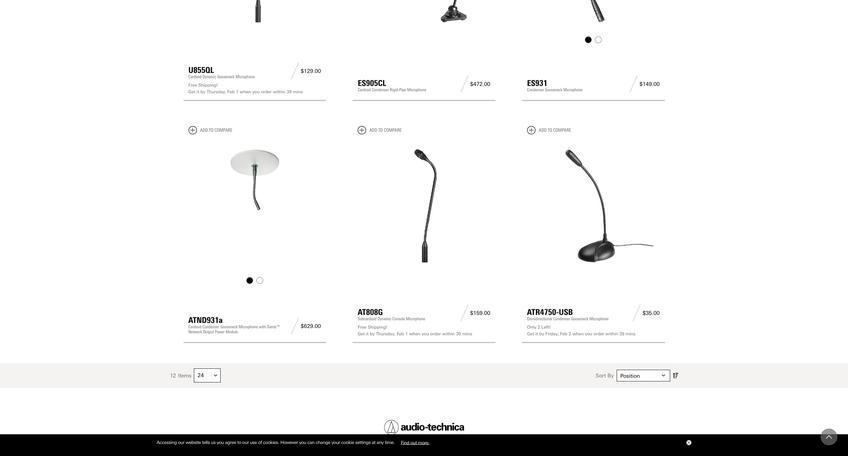 Task type: locate. For each thing, give the bounding box(es) containing it.
free shipping! get it by thursday, feb 1 when you order within 39 mins down u855ql cardioid dynamic gooseneck microphone
[[188, 83, 303, 94]]

$159.00
[[470, 310, 491, 316]]

sort by
[[596, 373, 614, 379]]

1 horizontal spatial add to compare
[[370, 127, 402, 133]]

1 vertical spatial option group
[[188, 276, 322, 286]]

u855ql image
[[188, 0, 321, 32]]

cardioid inside atnd931a cardioid condenser gooseneck microphone with dante™ network output power module
[[188, 325, 202, 330]]

0 vertical spatial free
[[188, 83, 197, 88]]

1 horizontal spatial free
[[358, 325, 367, 330]]

free shipping! get it by thursday, feb 1 when you order within 39 mins
[[188, 83, 303, 94], [358, 325, 472, 336]]

2 right friday,
[[569, 331, 571, 336]]

es905cl cardioid condenser rigid-pipe microphone
[[358, 78, 427, 92]]

of
[[258, 440, 262, 445]]

0 horizontal spatial add to compare button
[[188, 126, 232, 135]]

0 horizontal spatial dynamic
[[203, 74, 216, 79]]

atr4750-
[[527, 307, 559, 317]]

it
[[197, 89, 199, 94], [366, 331, 369, 336], [536, 331, 538, 336]]

atr4750-usb omnidirectional condenser gooseneck microphone
[[527, 307, 609, 322]]

1 horizontal spatial 1
[[406, 331, 408, 336]]

1 down u855ql cardioid dynamic gooseneck microphone
[[236, 89, 239, 94]]

shipping! down subcardioid
[[368, 325, 387, 330]]

get down subcardioid
[[358, 331, 365, 336]]

when down "at808g subcardioid dynamic console microphone"
[[409, 331, 421, 336]]

2 compare from the left
[[384, 127, 402, 133]]

cookies.
[[263, 440, 279, 445]]

0 horizontal spatial add to compare
[[200, 127, 232, 133]]

es931
[[527, 78, 548, 88]]

2 horizontal spatial order
[[594, 331, 605, 336]]

gooseneck
[[217, 74, 235, 79], [545, 87, 563, 92], [571, 316, 589, 322], [221, 325, 238, 330]]

1 horizontal spatial 39
[[456, 331, 461, 336]]

0 vertical spatial 2
[[538, 325, 540, 330]]

free shipping! get it by thursday, feb 1 when you order within 39 mins down console
[[358, 325, 472, 336]]

1 horizontal spatial 2
[[569, 331, 571, 336]]

add
[[200, 127, 208, 133], [370, 127, 377, 133], [539, 127, 547, 133]]

1 vertical spatial dynamic
[[378, 316, 392, 322]]

0 vertical spatial 1
[[236, 89, 239, 94]]

it down subcardioid
[[366, 331, 369, 336]]

cardioid inside u855ql cardioid dynamic gooseneck microphone
[[188, 74, 202, 79]]

0 horizontal spatial add
[[200, 127, 208, 133]]

0 horizontal spatial order
[[261, 89, 272, 94]]

0 vertical spatial option group
[[527, 35, 661, 45]]

0 horizontal spatial free
[[188, 83, 197, 88]]

compare
[[215, 127, 232, 133], [384, 127, 402, 133], [553, 127, 571, 133]]

2 horizontal spatial feb
[[560, 331, 568, 336]]

by down left!
[[540, 331, 544, 336]]

dynamic
[[203, 74, 216, 79], [378, 316, 392, 322]]

only
[[527, 325, 537, 330]]

3 add to compare button from the left
[[527, 126, 571, 135]]

time.
[[385, 440, 395, 445]]

$35.00
[[643, 310, 660, 316]]

1 vertical spatial cardioid
[[358, 87, 371, 92]]

2 add from the left
[[370, 127, 377, 133]]

2 horizontal spatial compare
[[553, 127, 571, 133]]

3 add from the left
[[539, 127, 547, 133]]

feb right friday,
[[560, 331, 568, 336]]

3 add to compare from the left
[[539, 127, 571, 133]]

2 left left!
[[538, 325, 540, 330]]

it down u855ql on the top left of the page
[[197, 89, 199, 94]]

$472.00
[[470, 81, 491, 87]]

microphone
[[236, 74, 255, 79], [407, 87, 427, 92], [564, 87, 583, 92], [406, 316, 425, 322], [590, 316, 609, 322], [239, 325, 258, 330]]

2 add to compare button from the left
[[358, 126, 402, 135]]

0 vertical spatial cardioid
[[188, 74, 202, 79]]

free
[[188, 83, 197, 88], [358, 325, 367, 330]]

2 horizontal spatial get
[[527, 331, 534, 336]]

0 horizontal spatial 1
[[236, 89, 239, 94]]

add to compare for atnd931a
[[200, 127, 232, 133]]

39
[[287, 89, 292, 94], [456, 331, 461, 336], [620, 331, 625, 336]]

left!
[[542, 325, 551, 330]]

compare for atr4750-
[[553, 127, 571, 133]]

2 horizontal spatial by
[[540, 331, 544, 336]]

es931 condenser gooseneck microphone
[[527, 78, 583, 92]]

divider line image for at808g
[[459, 305, 470, 322]]

add to compare button
[[188, 126, 232, 135], [358, 126, 402, 135], [527, 126, 571, 135]]

0 horizontal spatial compare
[[215, 127, 232, 133]]

2 horizontal spatial mins
[[626, 331, 636, 336]]

1 vertical spatial 2
[[569, 331, 571, 336]]

1 vertical spatial free shipping! get it by thursday, feb 1 when you order within 39 mins
[[358, 325, 472, 336]]

get
[[188, 89, 196, 94], [358, 331, 365, 336], [527, 331, 534, 336]]

to
[[209, 127, 214, 133], [378, 127, 383, 133], [548, 127, 552, 133], [237, 440, 241, 445]]

atnd931a image
[[188, 140, 321, 273]]

2 add to compare from the left
[[370, 127, 402, 133]]

cross image
[[687, 441, 690, 444]]

1 horizontal spatial add to compare button
[[358, 126, 402, 135]]

divider line image
[[289, 63, 301, 79], [459, 76, 470, 92], [628, 76, 640, 92], [459, 305, 470, 322], [631, 305, 643, 322], [289, 318, 301, 335]]

sort
[[596, 373, 606, 379]]

es931 image
[[527, 0, 660, 32]]

option group
[[527, 35, 661, 45], [188, 276, 322, 286]]

thursday, down u855ql cardioid dynamic gooseneck microphone
[[207, 89, 226, 94]]

when down u855ql cardioid dynamic gooseneck microphone
[[240, 89, 251, 94]]

1 horizontal spatial dynamic
[[378, 316, 392, 322]]

when inside only 2 left! get it by friday, feb 2 when you order within 39 mins
[[573, 331, 584, 336]]

es905cl image
[[358, 0, 491, 32]]

shipping! down u855ql on the top left of the page
[[199, 83, 218, 88]]

1 horizontal spatial thursday,
[[376, 331, 396, 336]]

module
[[226, 330, 238, 335]]

cardioid for u855ql
[[188, 74, 202, 79]]

add for atr4750-
[[539, 127, 547, 133]]

cookie
[[341, 440, 354, 445]]

by
[[201, 89, 205, 94], [370, 331, 375, 336], [540, 331, 544, 336]]

items
[[178, 372, 191, 379]]

tells
[[202, 440, 210, 445]]

at808g subcardioid dynamic console microphone
[[358, 307, 425, 322]]

3 compare from the left
[[553, 127, 571, 133]]

0 vertical spatial shipping!
[[199, 83, 218, 88]]

our left the use
[[242, 440, 249, 445]]

find
[[401, 440, 409, 445]]

any
[[377, 440, 384, 445]]

feb down console
[[397, 331, 404, 336]]

1 add to compare from the left
[[200, 127, 232, 133]]

feb down u855ql cardioid dynamic gooseneck microphone
[[227, 89, 235, 94]]

divider line image for u855ql
[[289, 63, 301, 79]]

1 vertical spatial free
[[358, 325, 367, 330]]

change
[[316, 440, 330, 445]]

1 horizontal spatial option group
[[527, 35, 661, 45]]

1 vertical spatial thursday,
[[376, 331, 396, 336]]

1 horizontal spatial our
[[242, 440, 249, 445]]

more.
[[418, 440, 430, 445]]

compare for at808g
[[384, 127, 402, 133]]

subcardioid
[[358, 316, 377, 322]]

2 horizontal spatial add to compare
[[539, 127, 571, 133]]

divider line image for atr4750-usb
[[631, 305, 643, 322]]

atnd931a
[[188, 315, 223, 325]]

shipping!
[[199, 83, 218, 88], [368, 325, 387, 330]]

2 horizontal spatial it
[[536, 331, 538, 336]]

dynamic inside u855ql cardioid dynamic gooseneck microphone
[[203, 74, 216, 79]]

arrow up image
[[826, 434, 832, 440]]

our
[[178, 440, 185, 445], [242, 440, 249, 445]]

0 horizontal spatial within
[[273, 89, 286, 94]]

0 horizontal spatial our
[[178, 440, 185, 445]]

1 add to compare button from the left
[[188, 126, 232, 135]]

dynamic for at808g
[[378, 316, 392, 322]]

friday,
[[546, 331, 559, 336]]

2 horizontal spatial add
[[539, 127, 547, 133]]

by down subcardioid
[[370, 331, 375, 336]]

at808g image
[[358, 140, 491, 273]]

option group for 'es931' 'image' at top
[[527, 35, 661, 45]]

thursday, down console
[[376, 331, 396, 336]]

gooseneck inside es931 condenser gooseneck microphone
[[545, 87, 563, 92]]

condenser inside es931 condenser gooseneck microphone
[[527, 87, 544, 92]]

1 down "at808g subcardioid dynamic console microphone"
[[406, 331, 408, 336]]

condenser
[[372, 87, 389, 92], [527, 87, 544, 92], [553, 316, 570, 322], [203, 325, 220, 330]]

1 compare from the left
[[215, 127, 232, 133]]

feb
[[227, 89, 235, 94], [397, 331, 404, 336], [560, 331, 568, 336]]

when
[[240, 89, 251, 94], [409, 331, 421, 336], [573, 331, 584, 336]]

when down atr4750-usb omnidirectional condenser gooseneck microphone
[[573, 331, 584, 336]]

network
[[188, 330, 202, 335]]

add to compare button for atr4750-
[[527, 126, 571, 135]]

2 horizontal spatial within
[[606, 331, 618, 336]]

settings
[[355, 440, 371, 445]]

free down u855ql on the top left of the page
[[188, 83, 197, 88]]

0 vertical spatial dynamic
[[203, 74, 216, 79]]

you
[[252, 89, 260, 94], [422, 331, 429, 336], [585, 331, 593, 336], [217, 440, 224, 445], [299, 440, 306, 445]]

within
[[273, 89, 286, 94], [442, 331, 455, 336], [606, 331, 618, 336]]

microphone inside 'es905cl cardioid condenser rigid-pipe microphone'
[[407, 87, 427, 92]]

to for at808g
[[378, 127, 383, 133]]

1
[[236, 89, 239, 94], [406, 331, 408, 336]]

by down u855ql on the top left of the page
[[201, 89, 205, 94]]

atnd931a cardioid condenser gooseneck microphone with dante™ network output power module
[[188, 315, 280, 335]]

0 vertical spatial thursday,
[[207, 89, 226, 94]]

with
[[259, 325, 266, 330]]

get down only
[[527, 331, 534, 336]]

1 horizontal spatial shipping!
[[368, 325, 387, 330]]

cardioid
[[188, 74, 202, 79], [358, 87, 371, 92], [188, 325, 202, 330]]

mins
[[293, 89, 303, 94], [463, 331, 472, 336], [626, 331, 636, 336]]

thursday,
[[207, 89, 226, 94], [376, 331, 396, 336]]

cardioid for atnd931a
[[188, 325, 202, 330]]

get inside only 2 left! get it by friday, feb 2 when you order within 39 mins
[[527, 331, 534, 336]]

dynamic inside "at808g subcardioid dynamic console microphone"
[[378, 316, 392, 322]]

find out more.
[[401, 440, 430, 445]]

carrat down image
[[662, 374, 665, 377]]

0 horizontal spatial shipping!
[[199, 83, 218, 88]]

add to compare
[[200, 127, 232, 133], [370, 127, 402, 133], [539, 127, 571, 133]]

0 horizontal spatial option group
[[188, 276, 322, 286]]

u855ql cardioid dynamic gooseneck microphone
[[188, 65, 255, 79]]

cardioid inside 'es905cl cardioid condenser rigid-pipe microphone'
[[358, 87, 371, 92]]

1 horizontal spatial add
[[370, 127, 377, 133]]

2 horizontal spatial add to compare button
[[527, 126, 571, 135]]

2 our from the left
[[242, 440, 249, 445]]

our left website
[[178, 440, 185, 445]]

1 horizontal spatial compare
[[384, 127, 402, 133]]

divider line image for es905cl
[[459, 76, 470, 92]]

microphone inside "at808g subcardioid dynamic console microphone"
[[406, 316, 425, 322]]

it down only
[[536, 331, 538, 336]]

it inside only 2 left! get it by friday, feb 2 when you order within 39 mins
[[536, 331, 538, 336]]

order
[[261, 89, 272, 94], [430, 331, 441, 336], [594, 331, 605, 336]]

microphone inside atnd931a cardioid condenser gooseneck microphone with dante™ network output power module
[[239, 325, 258, 330]]

power
[[215, 330, 225, 335]]

1 add from the left
[[200, 127, 208, 133]]

0 vertical spatial free shipping! get it by thursday, feb 1 when you order within 39 mins
[[188, 83, 303, 94]]

free down subcardioid
[[358, 325, 367, 330]]

get down u855ql on the top left of the page
[[188, 89, 196, 94]]

2 horizontal spatial when
[[573, 331, 584, 336]]

2
[[538, 325, 540, 330], [569, 331, 571, 336]]

2 vertical spatial cardioid
[[188, 325, 202, 330]]

agree
[[225, 440, 236, 445]]

2 horizontal spatial 39
[[620, 331, 625, 336]]



Task type: vqa. For each thing, say whether or not it's contained in the screenshot.
the bottom Cardioid
yes



Task type: describe. For each thing, give the bounding box(es) containing it.
pipe
[[399, 87, 406, 92]]

1 horizontal spatial get
[[358, 331, 365, 336]]

use
[[250, 440, 257, 445]]

out
[[411, 440, 417, 445]]

0 horizontal spatial by
[[201, 89, 205, 94]]

u855ql
[[188, 65, 214, 75]]

$629.00
[[301, 323, 321, 329]]

to for atnd931a
[[209, 127, 214, 133]]

0 horizontal spatial 2
[[538, 325, 540, 330]]

only 2 left! get it by friday, feb 2 when you order within 39 mins
[[527, 325, 636, 336]]

dante™
[[267, 325, 280, 330]]

microphone inside u855ql cardioid dynamic gooseneck microphone
[[236, 74, 255, 79]]

1 horizontal spatial by
[[370, 331, 375, 336]]

store logo image
[[384, 420, 464, 435]]

atr4750 usb image
[[527, 140, 660, 273]]

find out more. link
[[396, 437, 435, 448]]

1 horizontal spatial order
[[430, 331, 441, 336]]

accessing
[[157, 440, 177, 445]]

1 horizontal spatial feb
[[397, 331, 404, 336]]

add to compare for at808g
[[370, 127, 402, 133]]

condenser inside atnd931a cardioid condenser gooseneck microphone with dante™ network output power module
[[203, 325, 220, 330]]

gooseneck inside atnd931a cardioid condenser gooseneck microphone with dante™ network output power module
[[221, 325, 238, 330]]

0 horizontal spatial when
[[240, 89, 251, 94]]

microphone inside es931 condenser gooseneck microphone
[[564, 87, 583, 92]]

0 horizontal spatial free shipping! get it by thursday, feb 1 when you order within 39 mins
[[188, 83, 303, 94]]

divider line image for atnd931a
[[289, 318, 301, 335]]

1 horizontal spatial when
[[409, 331, 421, 336]]

39 inside only 2 left! get it by friday, feb 2 when you order within 39 mins
[[620, 331, 625, 336]]

omnidirectional
[[527, 316, 552, 322]]

by
[[608, 373, 614, 379]]

mins inside only 2 left! get it by friday, feb 2 when you order within 39 mins
[[626, 331, 636, 336]]

1 vertical spatial 1
[[406, 331, 408, 336]]

condenser inside atr4750-usb omnidirectional condenser gooseneck microphone
[[553, 316, 570, 322]]

add to compare for atr4750-
[[539, 127, 571, 133]]

within inside only 2 left! get it by friday, feb 2 when you order within 39 mins
[[606, 331, 618, 336]]

output
[[203, 330, 214, 335]]

0 horizontal spatial it
[[197, 89, 199, 94]]

add to compare button for at808g
[[358, 126, 402, 135]]

can
[[308, 440, 315, 445]]

you inside only 2 left! get it by friday, feb 2 when you order within 39 mins
[[585, 331, 593, 336]]

however
[[280, 440, 298, 445]]

12
[[170, 372, 176, 379]]

0 horizontal spatial mins
[[293, 89, 303, 94]]

gooseneck inside u855ql cardioid dynamic gooseneck microphone
[[217, 74, 235, 79]]

1 horizontal spatial within
[[442, 331, 455, 336]]

divider line image for es931
[[628, 76, 640, 92]]

carrat down image
[[214, 374, 217, 377]]

feb inside only 2 left! get it by friday, feb 2 when you order within 39 mins
[[560, 331, 568, 336]]

1 our from the left
[[178, 440, 185, 445]]

dynamic for u855ql
[[203, 74, 216, 79]]

1 vertical spatial shipping!
[[368, 325, 387, 330]]

at
[[372, 440, 376, 445]]

$149.00
[[640, 81, 660, 87]]

option group for atnd931a image in the left of the page
[[188, 276, 322, 286]]

0 horizontal spatial get
[[188, 89, 196, 94]]

$129.00
[[301, 68, 321, 74]]

1 horizontal spatial it
[[366, 331, 369, 336]]

es905cl
[[358, 78, 386, 88]]

add for at808g
[[370, 127, 377, 133]]

your
[[332, 440, 340, 445]]

set descending direction image
[[673, 372, 678, 380]]

1 horizontal spatial mins
[[463, 331, 472, 336]]

accessing our website tells us you agree to our use of cookies. however you can change your cookie settings at any time.
[[157, 440, 396, 445]]

rigid-
[[390, 87, 399, 92]]

12 items
[[170, 372, 191, 379]]

usb
[[559, 307, 573, 317]]

1 horizontal spatial free shipping! get it by thursday, feb 1 when you order within 39 mins
[[358, 325, 472, 336]]

by inside only 2 left! get it by friday, feb 2 when you order within 39 mins
[[540, 331, 544, 336]]

compare for atnd931a
[[215, 127, 232, 133]]

gooseneck inside atr4750-usb omnidirectional condenser gooseneck microphone
[[571, 316, 589, 322]]

us
[[211, 440, 216, 445]]

add for atnd931a
[[200, 127, 208, 133]]

microphone inside atr4750-usb omnidirectional condenser gooseneck microphone
[[590, 316, 609, 322]]

condenser inside 'es905cl cardioid condenser rigid-pipe microphone'
[[372, 87, 389, 92]]

to for atr4750-
[[548, 127, 552, 133]]

console
[[393, 316, 405, 322]]

at808g
[[358, 307, 383, 317]]

website
[[186, 440, 201, 445]]

order inside only 2 left! get it by friday, feb 2 when you order within 39 mins
[[594, 331, 605, 336]]

0 horizontal spatial 39
[[287, 89, 292, 94]]

0 horizontal spatial feb
[[227, 89, 235, 94]]

add to compare button for atnd931a
[[188, 126, 232, 135]]

cardioid for es905cl
[[358, 87, 371, 92]]

0 horizontal spatial thursday,
[[207, 89, 226, 94]]



